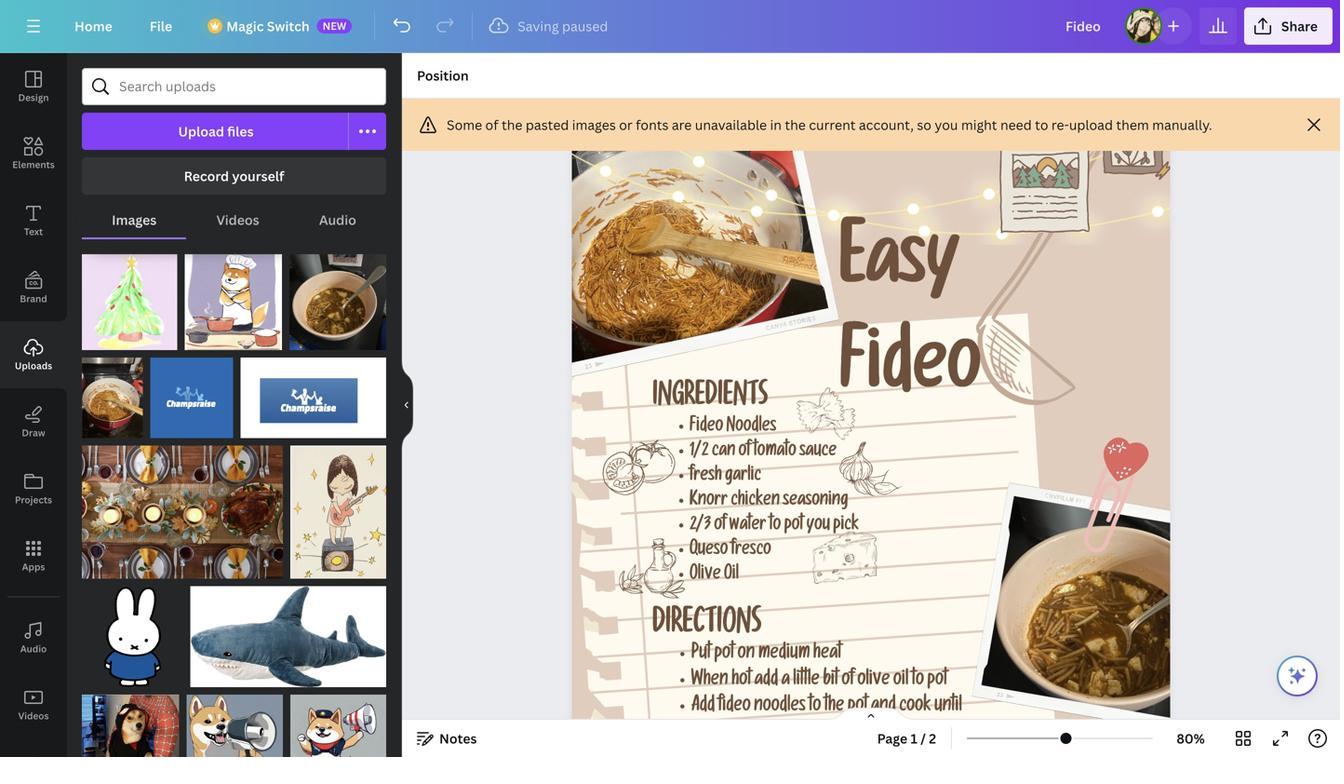 Task type: vqa. For each thing, say whether or not it's contained in the screenshot.
need
yes



Task type: describe. For each thing, give the bounding box(es) containing it.
oil
[[725, 567, 739, 586]]

saving
[[518, 17, 559, 35]]

olive
[[858, 672, 891, 691]]

apps
[[22, 561, 45, 573]]

of inside 'put pot on medium heat when hot add a little bit of olive oil to pot add fideo noodles to the pot and cook until brown'
[[842, 672, 855, 691]]

saving paused status
[[481, 15, 618, 37]]

some
[[447, 116, 482, 134]]

file
[[150, 17, 172, 35]]

upload files
[[178, 122, 254, 140]]

to right oil
[[912, 672, 925, 691]]

pot up until
[[928, 672, 948, 691]]

notes button
[[410, 724, 485, 753]]

noodles
[[727, 419, 777, 437]]

upload
[[178, 122, 224, 140]]

fresco
[[732, 542, 772, 561]]

1 horizontal spatial videos button
[[187, 202, 289, 237]]

/
[[921, 730, 927, 747]]

put pot on medium heat when hot add a little bit of olive oil to pot add fideo noodles to the pot and cook until brown
[[692, 645, 963, 743]]

Search uploads search field
[[119, 69, 374, 104]]

2/3
[[690, 517, 712, 536]]

easy
[[840, 231, 960, 310]]

upload files button
[[82, 113, 349, 150]]

fresh
[[690, 468, 722, 487]]

record yourself
[[184, 167, 284, 185]]

home link
[[60, 7, 127, 45]]

text
[[24, 225, 43, 238]]

images
[[573, 116, 616, 134]]

of inside fideo noodles 1/2 can of tomato sauce
[[739, 443, 751, 462]]

put
[[692, 645, 711, 665]]

on
[[738, 645, 755, 665]]

switch
[[267, 17, 310, 35]]

a
[[782, 672, 790, 691]]

position
[[417, 67, 469, 84]]

in
[[771, 116, 782, 134]]

notes
[[440, 730, 477, 747]]

1
[[911, 730, 918, 747]]

magic
[[226, 17, 264, 35]]

them
[[1117, 116, 1150, 134]]

page 1 / 2 button
[[870, 724, 944, 753]]

2
[[930, 730, 937, 747]]

0 vertical spatial audio button
[[289, 202, 386, 237]]

fideo
[[719, 698, 751, 717]]

to down little
[[810, 698, 822, 717]]

knorr
[[690, 493, 728, 511]]

projects
[[15, 494, 52, 506]]

of right some
[[486, 116, 499, 134]]

side panel tab list
[[0, 53, 67, 757]]

uploads
[[15, 359, 52, 372]]

1 horizontal spatial the
[[785, 116, 806, 134]]

might
[[962, 116, 998, 134]]

images button
[[82, 202, 187, 237]]

file button
[[135, 7, 187, 45]]

current
[[809, 116, 856, 134]]

can
[[712, 443, 736, 462]]

account,
[[859, 116, 914, 134]]

or
[[619, 116, 633, 134]]

chicken
[[731, 493, 780, 511]]

new
[[323, 19, 347, 33]]

bit
[[823, 672, 839, 691]]

projects button
[[0, 455, 67, 522]]

1 horizontal spatial audio
[[319, 211, 357, 229]]

unavailable
[[695, 116, 767, 134]]

hide image
[[401, 360, 413, 450]]

80%
[[1177, 730, 1206, 747]]

pot inside 'knorr chicken seasoning 2/3 of water to pot you pick queso fresco olive oil'
[[785, 517, 804, 536]]

share
[[1282, 17, 1319, 35]]

pot left on
[[715, 645, 735, 665]]

0 horizontal spatial the
[[502, 116, 523, 134]]

design button
[[0, 53, 67, 120]]

directions
[[653, 612, 762, 643]]

home
[[74, 17, 112, 35]]

garlic
[[725, 468, 762, 487]]

record yourself button
[[82, 157, 386, 195]]

heat
[[814, 645, 842, 665]]

tomato
[[754, 443, 797, 462]]

main menu bar
[[0, 0, 1341, 53]]

little
[[794, 672, 820, 691]]

add
[[755, 672, 779, 691]]

images
[[112, 211, 157, 229]]

elements
[[12, 158, 55, 171]]

audio inside side panel tab list
[[20, 643, 47, 655]]

upload
[[1070, 116, 1114, 134]]



Task type: locate. For each thing, give the bounding box(es) containing it.
the left pasted
[[502, 116, 523, 134]]

hot
[[732, 672, 752, 691]]

laddle icon image
[[908, 84, 1237, 430]]

of right can at the bottom right of the page
[[739, 443, 751, 462]]

pasted
[[526, 116, 569, 134]]

1 vertical spatial audio
[[20, 643, 47, 655]]

2 horizontal spatial the
[[825, 698, 845, 717]]

0 horizontal spatial videos
[[18, 710, 49, 722]]

cook
[[900, 698, 932, 717]]

water
[[730, 517, 767, 536]]

0 horizontal spatial fideo
[[690, 419, 724, 437]]

pick
[[834, 517, 860, 536]]

to right water
[[770, 517, 782, 536]]

until
[[935, 698, 963, 717]]

of right 2/3
[[715, 517, 727, 536]]

audio
[[319, 211, 357, 229], [20, 643, 47, 655]]

videos inside side panel tab list
[[18, 710, 49, 722]]

and
[[872, 698, 897, 717]]

saving paused
[[518, 17, 608, 35]]

page
[[878, 730, 908, 747]]

the inside 'put pot on medium heat when hot add a little bit of olive oil to pot add fideo noodles to the pot and cook until brown'
[[825, 698, 845, 717]]

text button
[[0, 187, 67, 254]]

noodles
[[754, 698, 806, 717]]

some of the pasted images or fonts are unavailable in the current account, so you might need to re-upload them manually.
[[447, 116, 1213, 134]]

knorr chicken seasoning 2/3 of water to pot you pick queso fresco olive oil
[[690, 493, 860, 586]]

0 vertical spatial you
[[935, 116, 959, 134]]

of
[[486, 116, 499, 134], [739, 443, 751, 462], [715, 517, 727, 536], [842, 672, 855, 691]]

1 vertical spatial videos
[[18, 710, 49, 722]]

1 horizontal spatial you
[[935, 116, 959, 134]]

show pages image
[[827, 707, 916, 722]]

of inside 'knorr chicken seasoning 2/3 of water to pot you pick queso fresco olive oil'
[[715, 517, 727, 536]]

design
[[18, 91, 49, 104]]

0 horizontal spatial videos button
[[0, 671, 67, 738]]

files
[[227, 122, 254, 140]]

to
[[1036, 116, 1049, 134], [770, 517, 782, 536], [912, 672, 925, 691], [810, 698, 822, 717]]

add
[[692, 698, 715, 717]]

0 vertical spatial fideo
[[840, 336, 982, 415]]

elements button
[[0, 120, 67, 187]]

re-
[[1052, 116, 1070, 134]]

1 vertical spatial you
[[807, 517, 831, 536]]

0 horizontal spatial audio
[[20, 643, 47, 655]]

share button
[[1245, 7, 1334, 45]]

farfalle pasta illustration image
[[797, 387, 856, 440]]

1/2
[[690, 443, 709, 462]]

canva assistant image
[[1287, 665, 1309, 687]]

0 vertical spatial audio
[[319, 211, 357, 229]]

draw
[[22, 427, 45, 439]]

Design title text field
[[1051, 7, 1118, 45]]

yourself
[[232, 167, 284, 185]]

group
[[82, 243, 177, 350], [185, 243, 282, 350], [290, 243, 386, 350], [82, 346, 143, 438], [151, 346, 233, 438], [241, 346, 386, 438], [82, 434, 283, 579], [291, 434, 386, 579], [82, 575, 183, 687], [191, 575, 386, 687], [82, 684, 179, 757], [187, 684, 283, 757], [290, 684, 386, 757]]

fonts
[[636, 116, 669, 134]]

need
[[1001, 116, 1033, 134]]

magic switch
[[226, 17, 310, 35]]

of right bit
[[842, 672, 855, 691]]

olive oil hand drawn image
[[620, 539, 686, 598]]

the down bit
[[825, 698, 845, 717]]

fideo for fideo
[[840, 336, 982, 415]]

olive
[[690, 567, 721, 586]]

to inside 'knorr chicken seasoning 2/3 of water to pot you pick queso fresco olive oil'
[[770, 517, 782, 536]]

1 horizontal spatial audio button
[[289, 202, 386, 237]]

fideo for fideo noodles 1/2 can of tomato sauce
[[690, 419, 724, 437]]

to left re-
[[1036, 116, 1049, 134]]

are
[[672, 116, 692, 134]]

pot down seasoning
[[785, 517, 804, 536]]

brand button
[[0, 254, 67, 321]]

you down seasoning
[[807, 517, 831, 536]]

1 horizontal spatial fideo
[[840, 336, 982, 415]]

1 vertical spatial audio button
[[0, 604, 67, 671]]

fresh garlic
[[690, 468, 762, 487]]

you inside 'knorr chicken seasoning 2/3 of water to pot you pick queso fresco olive oil'
[[807, 517, 831, 536]]

fideo inside fideo noodles 1/2 can of tomato sauce
[[690, 419, 724, 437]]

ingredients
[[653, 385, 768, 414]]

medium
[[759, 645, 811, 665]]

fideo
[[840, 336, 982, 415], [690, 419, 724, 437]]

page 1 / 2
[[878, 730, 937, 747]]

oil
[[894, 672, 909, 691]]

brand
[[20, 292, 47, 305]]

pot
[[785, 517, 804, 536], [715, 645, 735, 665], [928, 672, 948, 691], [848, 698, 868, 717]]

0 horizontal spatial you
[[807, 517, 831, 536]]

you
[[935, 116, 959, 134], [807, 517, 831, 536]]

videos button
[[187, 202, 289, 237], [0, 671, 67, 738]]

0 vertical spatial videos button
[[187, 202, 289, 237]]

manually.
[[1153, 116, 1213, 134]]

1 vertical spatial fideo
[[690, 419, 724, 437]]

draw button
[[0, 388, 67, 455]]

position button
[[410, 61, 477, 90]]

when
[[692, 672, 729, 691]]

paused
[[562, 17, 608, 35]]

record
[[184, 167, 229, 185]]

uploads button
[[0, 321, 67, 388]]

audio button
[[289, 202, 386, 237], [0, 604, 67, 671]]

queso
[[690, 542, 729, 561]]

0 horizontal spatial audio button
[[0, 604, 67, 671]]

1 vertical spatial videos button
[[0, 671, 67, 738]]

80% button
[[1161, 724, 1222, 753]]

0 vertical spatial videos
[[216, 211, 259, 229]]

pot left and
[[848, 698, 868, 717]]

the right in
[[785, 116, 806, 134]]

seasoning
[[784, 493, 849, 511]]

apps button
[[0, 522, 67, 589]]

you right so
[[935, 116, 959, 134]]

1 horizontal spatial videos
[[216, 211, 259, 229]]



